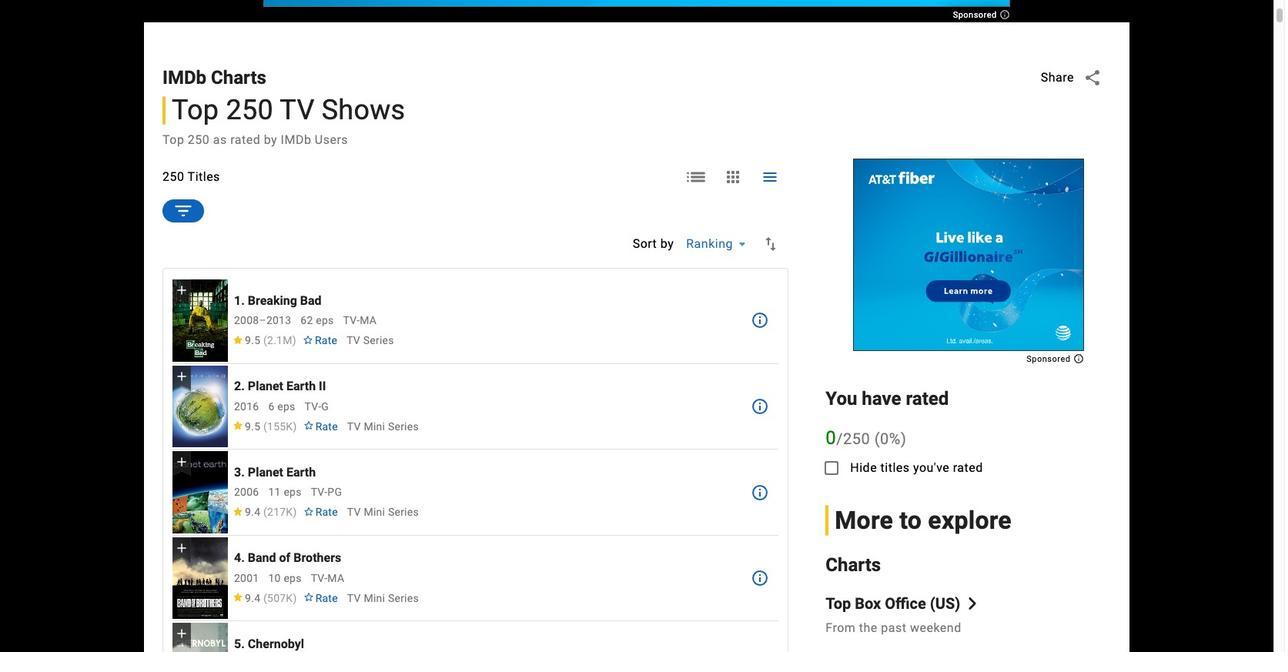 Task type: describe. For each thing, give the bounding box(es) containing it.
9.4 ( 217k )
[[245, 506, 297, 519]]

tv- for 2. planet earth ii
[[305, 400, 321, 413]]

2 tv mini series from the top
[[347, 506, 419, 519]]

more
[[835, 506, 894, 535]]

62
[[301, 314, 313, 327]]

chernobyl
[[248, 637, 304, 652]]

rate for 1. breaking bad
[[315, 334, 338, 347]]

tv inside top 250 tv shows top 250 as rated by imdb users
[[280, 94, 315, 126]]

tv-ma for 4. band of brothers
[[311, 572, 345, 585]]

9.4 for band
[[245, 592, 261, 605]]

g
[[321, 400, 329, 413]]

sort
[[633, 237, 657, 251]]

imdb rating: 9.4 element for band
[[233, 592, 297, 605]]

rate button for 1. breaking bad
[[296, 327, 344, 354]]

imdb inside top 250 tv shows top 250 as rated by imdb users
[[281, 132, 312, 147]]

planet for 2.
[[248, 379, 284, 394]]

0
[[826, 427, 837, 449]]

1 vertical spatial by
[[661, 237, 674, 251]]

planet earth ii (2016) image
[[173, 366, 228, 448]]

band
[[248, 551, 276, 566]]

) inside 0 / 250 ( 0% )
[[901, 430, 907, 448]]

mini for ii
[[364, 420, 385, 433]]

1 vertical spatial sponsored content section
[[853, 159, 1085, 364]]

tv for 4. band of brothers
[[347, 592, 361, 605]]

2.1m
[[267, 334, 293, 347]]

star inline image for 4.
[[233, 594, 243, 602]]

) for 4. band of brothers
[[293, 592, 297, 605]]

( for 1. breaking bad
[[263, 334, 267, 347]]

250 left as
[[188, 132, 210, 147]]

ma for 1. breaking bad
[[360, 314, 377, 327]]

(us)
[[931, 595, 961, 614]]

tv for 2. planet earth ii
[[347, 420, 361, 433]]

breaking
[[248, 293, 297, 308]]

rate for 4. band of brothers
[[316, 592, 338, 605]]

imdb rating: 9.5 element for planet
[[233, 420, 297, 433]]

series for 3. planet earth
[[388, 506, 419, 519]]

250 inside 0 / 250 ( 0% )
[[844, 430, 871, 448]]

tv mini series for brothers
[[347, 592, 419, 605]]

2. planet earth ii link
[[234, 379, 326, 394]]

group for 3. planet earth
[[173, 452, 228, 534]]

4. band of brothers
[[234, 551, 341, 566]]

of
[[279, 551, 291, 566]]

9.5 ( 155k )
[[245, 420, 297, 433]]

rate button for 2. planet earth ii
[[297, 413, 344, 440]]

you've
[[914, 460, 950, 475]]

top for 250
[[172, 94, 219, 126]]

2016
[[234, 400, 259, 413]]

group for 4. band of brothers
[[173, 538, 228, 620]]

brothers
[[294, 551, 341, 566]]

0 vertical spatial charts
[[211, 67, 267, 88]]

1. breaking bad link
[[234, 293, 322, 308]]

sort by
[[633, 237, 674, 251]]

chevron right inline image
[[967, 598, 980, 611]]

star border inline image for bad
[[303, 336, 313, 344]]

) for 2. planet earth ii
[[293, 420, 297, 433]]

change sort by direction image
[[762, 235, 781, 253]]

have
[[862, 388, 902, 410]]

star border inline image for of
[[303, 594, 314, 602]]

hide titles you've rated
[[851, 460, 984, 475]]

2008–2013
[[234, 314, 292, 327]]

top box office (us)
[[826, 595, 961, 614]]

as
[[213, 132, 227, 147]]

2 horizontal spatial rated
[[954, 460, 984, 475]]

earth for 2. planet earth ii
[[287, 379, 316, 394]]

see more information about band of brothers image
[[751, 569, 770, 588]]

1 horizontal spatial charts
[[826, 554, 882, 576]]

9.5 ( 2.1m )
[[245, 334, 296, 347]]

5.
[[234, 637, 245, 652]]

2006
[[234, 486, 259, 499]]

detailed view image
[[688, 168, 706, 186]]

eps for 4. band of brothers
[[284, 572, 302, 585]]

507k
[[267, 592, 293, 605]]

pg
[[328, 486, 342, 499]]

see more information about planet earth ii image
[[751, 398, 770, 416]]

) for 3. planet earth
[[293, 506, 297, 519]]

explore
[[929, 506, 1012, 535]]

1. breaking bad
[[234, 293, 322, 308]]

6
[[268, 400, 275, 413]]

shows
[[322, 94, 406, 126]]

hide
[[851, 460, 878, 475]]

5. chernobyl
[[234, 637, 304, 652]]

earth for 3. planet earth
[[287, 465, 316, 480]]

rate button for 4. band of brothers
[[297, 585, 344, 612]]

3 add image from the top
[[174, 627, 190, 642]]

9.5 for breaking
[[245, 334, 261, 347]]

tv for 3. planet earth
[[347, 506, 361, 519]]

to
[[900, 506, 922, 535]]

10 eps
[[268, 572, 302, 585]]

you have rated
[[826, 388, 949, 410]]

1.
[[234, 293, 245, 308]]

add image for 3.
[[174, 455, 190, 470]]

planet for 3.
[[248, 465, 284, 480]]

/
[[837, 430, 844, 448]]

rate for 3. planet earth
[[316, 506, 338, 519]]

star border inline image
[[303, 422, 314, 430]]

1 horizontal spatial rated
[[906, 388, 949, 410]]

4. band of brothers link
[[234, 551, 341, 566]]

1 vertical spatial top
[[163, 132, 184, 147]]

see more information about planet earth image
[[751, 483, 770, 502]]

5 group from the top
[[173, 624, 228, 653]]

arrow drop down image
[[733, 235, 752, 253]]

ranking
[[687, 237, 733, 251]]

11 eps
[[268, 486, 302, 499]]

from
[[826, 621, 856, 636]]

eps for 2. planet earth ii
[[278, 400, 296, 413]]

bad
[[300, 293, 322, 308]]

mini for brothers
[[364, 592, 385, 605]]

add image for 2.
[[174, 369, 190, 384]]

11
[[268, 486, 281, 499]]



Task type: vqa. For each thing, say whether or not it's contained in the screenshot.
Earth to the top
yes



Task type: locate. For each thing, give the bounding box(es) containing it.
250
[[226, 94, 273, 126], [188, 132, 210, 147], [163, 169, 184, 184], [844, 430, 871, 448]]

0 vertical spatial 9.4
[[245, 506, 261, 519]]

charts up top 250 tv shows top 250 as rated by imdb users
[[211, 67, 267, 88]]

1 group from the top
[[173, 280, 228, 362]]

charts
[[211, 67, 267, 88], [826, 554, 882, 576]]

0 vertical spatial tv-ma
[[343, 314, 377, 327]]

0%
[[881, 430, 901, 448]]

grid view image
[[724, 168, 743, 186]]

rated right you've
[[954, 460, 984, 475]]

ma down 'brothers'
[[328, 572, 345, 585]]

top 250 tv shows top 250 as rated by imdb users
[[163, 94, 406, 147]]

ma up the tv series
[[360, 314, 377, 327]]

ii
[[319, 379, 326, 394]]

share on social media image
[[1084, 69, 1103, 87]]

top
[[172, 94, 219, 126], [163, 132, 184, 147], [826, 595, 852, 614]]

from the past weekend
[[826, 621, 962, 636]]

rated right have
[[906, 388, 949, 410]]

planet earth (2006) image
[[173, 452, 228, 534]]

bryan cranston in breaking bad (2008) image
[[173, 280, 228, 362]]

250 right 0
[[844, 430, 871, 448]]

4 group from the top
[[173, 538, 228, 620]]

0 vertical spatial imdb rating: 9.4 element
[[233, 506, 297, 519]]

0 vertical spatial planet
[[248, 379, 284, 394]]

tv- down 'brothers'
[[311, 572, 328, 585]]

rated right as
[[230, 132, 261, 147]]

sponsored content section
[[264, 0, 1011, 20], [853, 159, 1085, 364]]

2001
[[234, 572, 259, 585]]

2 group from the top
[[173, 366, 228, 448]]

4.
[[234, 551, 245, 566]]

group left 3.
[[173, 452, 228, 534]]

tv-ma
[[343, 314, 377, 327], [311, 572, 345, 585]]

imdb rating: 9.5 element down the 6
[[233, 420, 297, 433]]

0 horizontal spatial ma
[[328, 572, 345, 585]]

tv-pg
[[311, 486, 342, 499]]

earth left ii
[[287, 379, 316, 394]]

0 vertical spatial earth
[[287, 379, 316, 394]]

tv- for 4. band of brothers
[[311, 572, 328, 585]]

earth up 11 eps
[[287, 465, 316, 480]]

1 vertical spatial add image
[[174, 455, 190, 470]]

1 earth from the top
[[287, 379, 316, 394]]

2 mini from the top
[[364, 506, 385, 519]]

6 eps
[[268, 400, 296, 413]]

imdb rating: 9.5 element for breaking
[[233, 334, 296, 347]]

tv-
[[343, 314, 360, 327], [305, 400, 321, 413], [311, 486, 328, 499], [311, 572, 328, 585]]

series for 2. planet earth ii
[[388, 420, 419, 433]]

mini
[[364, 420, 385, 433], [364, 506, 385, 519], [364, 592, 385, 605]]

0 vertical spatial add image
[[174, 369, 190, 384]]

1 horizontal spatial imdb
[[281, 132, 312, 147]]

rate for 2. planet earth ii
[[316, 420, 338, 433]]

1 vertical spatial charts
[[826, 554, 882, 576]]

planet up 11
[[248, 465, 284, 480]]

0 vertical spatial tv mini series
[[347, 420, 419, 433]]

2. planet earth ii
[[234, 379, 326, 394]]

0 vertical spatial rated
[[230, 132, 261, 147]]

1 vertical spatial planet
[[248, 465, 284, 480]]

ma for 4. band of brothers
[[328, 572, 345, 585]]

eps right 10 on the bottom left
[[284, 572, 302, 585]]

rate
[[315, 334, 338, 347], [316, 420, 338, 433], [316, 506, 338, 519], [316, 592, 338, 605]]

0 horizontal spatial by
[[264, 132, 277, 147]]

star border inline image
[[303, 336, 313, 344], [303, 508, 314, 516], [303, 594, 314, 602]]

rate button
[[296, 327, 344, 354], [297, 413, 344, 440], [297, 499, 344, 526], [297, 585, 344, 612]]

rate button down 'brothers'
[[297, 585, 344, 612]]

imdb rating: 9.4 element for planet
[[233, 506, 297, 519]]

0 vertical spatial add image
[[174, 283, 190, 298]]

titles
[[881, 460, 910, 475]]

0 vertical spatial top
[[172, 94, 219, 126]]

top up 250 titles at left top
[[163, 132, 184, 147]]

tv mini series for ii
[[347, 420, 419, 433]]

star inline image
[[233, 336, 243, 344]]

add image left 2.
[[174, 369, 190, 384]]

by inside top 250 tv shows top 250 as rated by imdb users
[[264, 132, 277, 147]]

star inline image for 3.
[[233, 508, 243, 516]]

0 horizontal spatial charts
[[211, 67, 267, 88]]

imdb charts
[[163, 67, 267, 88]]

1 mini from the top
[[364, 420, 385, 433]]

tv-ma up the tv series
[[343, 314, 377, 327]]

0 vertical spatial mini
[[364, 420, 385, 433]]

by
[[264, 132, 277, 147], [661, 237, 674, 251]]

0 vertical spatial by
[[264, 132, 277, 147]]

tv mini series
[[347, 420, 419, 433], [347, 506, 419, 519], [347, 592, 419, 605]]

tv- for 3. planet earth
[[311, 486, 328, 499]]

group left star inline image
[[173, 280, 228, 362]]

1 vertical spatial imdb
[[281, 132, 312, 147]]

62 eps
[[301, 314, 334, 327]]

1 horizontal spatial sponsored
[[1027, 354, 1074, 364]]

earth
[[287, 379, 316, 394], [287, 465, 316, 480]]

) for 1. breaking bad
[[293, 334, 296, 347]]

2 vertical spatial tv mini series
[[347, 592, 419, 605]]

3. planet earth link
[[234, 465, 316, 480]]

)
[[293, 334, 296, 347], [293, 420, 297, 433], [901, 430, 907, 448], [293, 506, 297, 519], [293, 592, 297, 605]]

0 vertical spatial star border inline image
[[303, 336, 313, 344]]

5. chernobyl link
[[234, 637, 304, 652]]

box
[[855, 595, 882, 614]]

1 vertical spatial 9.5
[[245, 420, 261, 433]]

star inline image for 2.
[[233, 422, 243, 430]]

eps for 3. planet earth
[[284, 486, 302, 499]]

2.
[[234, 379, 245, 394]]

weekend
[[911, 621, 962, 636]]

0 vertical spatial star inline image
[[233, 422, 243, 430]]

1 imdb rating: 9.4 element from the top
[[233, 506, 297, 519]]

9.4
[[245, 506, 261, 519], [245, 592, 261, 605]]

tv-g
[[305, 400, 329, 413]]

2 vertical spatial star border inline image
[[303, 594, 314, 602]]

1 vertical spatial tv mini series
[[347, 506, 419, 519]]

rate button down ii
[[297, 413, 344, 440]]

tv for 1. breaking bad
[[347, 334, 361, 347]]

star border inline image for earth
[[303, 508, 314, 516]]

sponsored
[[954, 10, 1000, 20], [1027, 354, 1074, 364]]

you
[[826, 388, 858, 410]]

imdb rating: 9.5 element down 2008–2013 on the left of the page
[[233, 334, 296, 347]]

tv- up the tv series
[[343, 314, 360, 327]]

star border inline image right 507k
[[303, 594, 314, 602]]

checkbox unchecked image
[[823, 459, 842, 478]]

rate down 62 eps
[[315, 334, 338, 347]]

9.4 ( 507k )
[[245, 592, 297, 605]]

1 vertical spatial earth
[[287, 465, 316, 480]]

2 vertical spatial rated
[[954, 460, 984, 475]]

top for box
[[826, 595, 852, 614]]

3 star inline image from the top
[[233, 594, 243, 602]]

share
[[1041, 70, 1075, 85]]

donnie wahlberg, scott grimes, damian lewis, ron livingston, shane taylor, and peter youngblood hills in band of brothers (2001) image
[[173, 538, 228, 620]]

2 9.4 from the top
[[245, 592, 261, 605]]

9.5
[[245, 334, 261, 347], [245, 420, 261, 433]]

group for 1. breaking bad
[[173, 280, 228, 362]]

9.5 down 2016
[[245, 420, 261, 433]]

0 horizontal spatial imdb
[[163, 67, 207, 88]]

rate button for 3. planet earth
[[297, 499, 344, 526]]

9.5 right star inline image
[[245, 334, 261, 347]]

0 horizontal spatial sponsored
[[954, 10, 1000, 20]]

rate button right "217k"
[[297, 499, 344, 526]]

1 vertical spatial tv-ma
[[311, 572, 345, 585]]

1 9.5 from the top
[[245, 334, 261, 347]]

group
[[173, 280, 228, 362], [173, 366, 228, 448], [173, 452, 228, 534], [173, 538, 228, 620], [173, 624, 228, 653]]

2 add image from the top
[[174, 455, 190, 470]]

2 imdb rating: 9.4 element from the top
[[233, 592, 297, 605]]

1 horizontal spatial by
[[661, 237, 674, 251]]

titles
[[188, 169, 220, 184]]

1 vertical spatial star border inline image
[[303, 508, 314, 516]]

series
[[363, 334, 394, 347], [388, 420, 419, 433], [388, 506, 419, 519], [388, 592, 419, 605]]

( inside 0 / 250 ( 0% )
[[875, 430, 881, 448]]

0 / 250 ( 0% )
[[826, 427, 907, 449]]

star inline image down the 2006 on the bottom of page
[[233, 508, 243, 516]]

1 vertical spatial star inline image
[[233, 508, 243, 516]]

add image for 4.
[[174, 541, 190, 556]]

2 vertical spatial mini
[[364, 592, 385, 605]]

9.4 down the 2006 on the bottom of page
[[245, 506, 261, 519]]

imdb
[[163, 67, 207, 88], [281, 132, 312, 147]]

chernobyl (2019) image
[[173, 624, 228, 653]]

add image
[[174, 369, 190, 384], [174, 541, 190, 556], [174, 627, 190, 642]]

top down imdb charts
[[172, 94, 219, 126]]

office
[[885, 595, 927, 614]]

eps for 1. breaking bad
[[316, 314, 334, 327]]

155k
[[267, 420, 293, 433]]

add image left 3.
[[174, 455, 190, 470]]

group left 5.
[[173, 624, 228, 653]]

0 vertical spatial 9.5
[[245, 334, 261, 347]]

tv series
[[347, 334, 394, 347]]

tv-ma down 'brothers'
[[311, 572, 345, 585]]

250 titles
[[163, 169, 220, 184]]

9.5 for planet
[[245, 420, 261, 433]]

past
[[882, 621, 907, 636]]

1 add image from the top
[[174, 283, 190, 298]]

1 vertical spatial imdb rating: 9.4 element
[[233, 592, 297, 605]]

by right sort
[[661, 237, 674, 251]]

tv- for 1. breaking bad
[[343, 314, 360, 327]]

0 vertical spatial imdb
[[163, 67, 207, 88]]

tv-ma for 1. breaking bad
[[343, 314, 377, 327]]

1 vertical spatial 9.4
[[245, 592, 261, 605]]

tv- right 11 eps
[[311, 486, 328, 499]]

1 vertical spatial ma
[[328, 572, 345, 585]]

group left 4.
[[173, 538, 228, 620]]

rate down tv-pg
[[316, 506, 338, 519]]

1 vertical spatial imdb rating: 9.5 element
[[233, 420, 297, 433]]

2 star inline image from the top
[[233, 508, 243, 516]]

1 tv mini series from the top
[[347, 420, 419, 433]]

imdb rating: 9.4 element
[[233, 506, 297, 519], [233, 592, 297, 605]]

rated inside top 250 tv shows top 250 as rated by imdb users
[[230, 132, 261, 147]]

filter image
[[173, 200, 194, 222]]

more to explore
[[835, 506, 1012, 535]]

1 vertical spatial mini
[[364, 506, 385, 519]]

250 left titles
[[163, 169, 184, 184]]

3 group from the top
[[173, 452, 228, 534]]

rate down 'brothers'
[[316, 592, 338, 605]]

9.4 down 2001
[[245, 592, 261, 605]]

0 vertical spatial sponsored
[[954, 10, 1000, 20]]

1 9.4 from the top
[[245, 506, 261, 519]]

users
[[315, 132, 348, 147]]

add image left 1. at the top of page
[[174, 283, 190, 298]]

add image left 4.
[[174, 541, 190, 556]]

3. planet earth
[[234, 465, 316, 480]]

3 tv mini series from the top
[[347, 592, 419, 605]]

rate right star border inline icon
[[316, 420, 338, 433]]

217k
[[267, 506, 293, 519]]

tv- up star border inline icon
[[305, 400, 321, 413]]

0 vertical spatial ma
[[360, 314, 377, 327]]

3.
[[234, 465, 245, 480]]

1 imdb rating: 9.5 element from the top
[[233, 334, 296, 347]]

planet up the 6
[[248, 379, 284, 394]]

star inline image down 2016
[[233, 422, 243, 430]]

eps right 62
[[316, 314, 334, 327]]

add image for 1.
[[174, 283, 190, 298]]

imdb rating: 9.4 element down 11
[[233, 506, 297, 519]]

top box office (us) link
[[826, 595, 980, 614]]

2 9.5 from the top
[[245, 420, 261, 433]]

1 horizontal spatial ma
[[360, 314, 377, 327]]

2 add image from the top
[[174, 541, 190, 556]]

see more information about breaking bad image
[[751, 312, 770, 330]]

1 star inline image from the top
[[233, 422, 243, 430]]

star border inline image down 62
[[303, 336, 313, 344]]

2 planet from the top
[[248, 465, 284, 480]]

group left 2.
[[173, 366, 228, 448]]

3 mini from the top
[[364, 592, 385, 605]]

( for 4. band of brothers
[[263, 592, 267, 605]]

2 vertical spatial add image
[[174, 627, 190, 642]]

ma
[[360, 314, 377, 327], [328, 572, 345, 585]]

Hide titles you've rated checkbox
[[814, 450, 851, 487]]

star inline image
[[233, 422, 243, 430], [233, 508, 243, 516], [233, 594, 243, 602]]

add image
[[174, 283, 190, 298], [174, 455, 190, 470]]

rate button right 2.1m
[[296, 327, 344, 354]]

( for 2. planet earth ii
[[263, 420, 267, 433]]

imdb rating: 9.4 element down 10 on the bottom left
[[233, 592, 297, 605]]

by right as
[[264, 132, 277, 147]]

250 up as
[[226, 94, 273, 126]]

rated
[[230, 132, 261, 147], [906, 388, 949, 410], [954, 460, 984, 475]]

add image left 5.
[[174, 627, 190, 642]]

0 vertical spatial sponsored content section
[[264, 0, 1011, 20]]

star border inline image down tv-pg
[[303, 508, 314, 516]]

eps right 11
[[284, 486, 302, 499]]

10
[[268, 572, 281, 585]]

1 vertical spatial rated
[[906, 388, 949, 410]]

planet
[[248, 379, 284, 394], [248, 465, 284, 480]]

imdb rating: 9.5 element
[[233, 334, 296, 347], [233, 420, 297, 433]]

star inline image down 2001
[[233, 594, 243, 602]]

2 earth from the top
[[287, 465, 316, 480]]

0 horizontal spatial rated
[[230, 132, 261, 147]]

(
[[263, 334, 267, 347], [263, 420, 267, 433], [875, 430, 881, 448], [263, 506, 267, 519], [263, 592, 267, 605]]

top up from
[[826, 595, 852, 614]]

eps right the 6
[[278, 400, 296, 413]]

1 planet from the top
[[248, 379, 284, 394]]

the
[[860, 621, 878, 636]]

9.4 for planet
[[245, 506, 261, 519]]

group for 2. planet earth ii
[[173, 366, 228, 448]]

charts up box
[[826, 554, 882, 576]]

selected:  compact view image
[[761, 168, 780, 186]]

1 vertical spatial add image
[[174, 541, 190, 556]]

eps
[[316, 314, 334, 327], [278, 400, 296, 413], [284, 486, 302, 499], [284, 572, 302, 585]]

2 vertical spatial star inline image
[[233, 594, 243, 602]]

0 vertical spatial imdb rating: 9.5 element
[[233, 334, 296, 347]]

( for 3. planet earth
[[263, 506, 267, 519]]

1 vertical spatial sponsored
[[1027, 354, 1074, 364]]

series for 4. band of brothers
[[388, 592, 419, 605]]

1 add image from the top
[[174, 369, 190, 384]]

2 vertical spatial top
[[826, 595, 852, 614]]

2 imdb rating: 9.5 element from the top
[[233, 420, 297, 433]]



